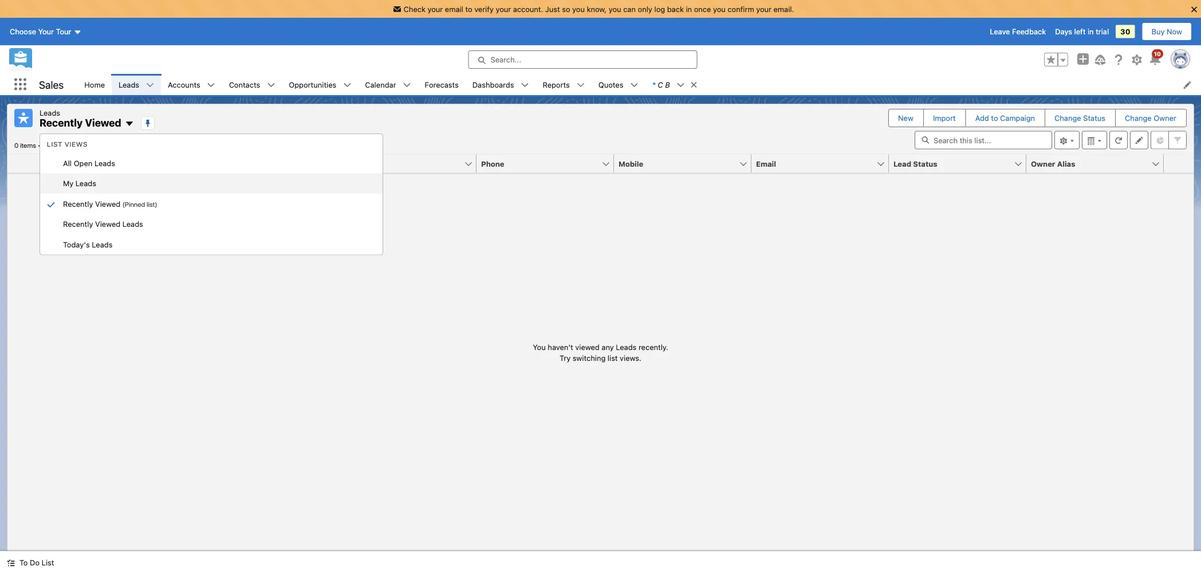 Task type: locate. For each thing, give the bounding box(es) containing it.
haven't
[[548, 343, 574, 351]]

import
[[934, 114, 956, 122]]

recently
[[40, 117, 83, 129], [63, 199, 93, 208], [63, 220, 93, 228]]

2 vertical spatial recently
[[63, 220, 93, 228]]

text default image inside contacts list item
[[267, 81, 275, 89]]

leave feedback link
[[991, 27, 1047, 36]]

open
[[74, 159, 92, 167]]

in right back
[[686, 5, 692, 13]]

status up the owner alias button
[[1084, 114, 1106, 122]]

today's leads
[[63, 240, 113, 249]]

1 you from the left
[[573, 5, 585, 13]]

accounts list item
[[161, 74, 222, 95]]

opportunities link
[[282, 74, 343, 95]]

your right verify
[[496, 5, 511, 13]]

30
[[1121, 27, 1131, 36]]

items
[[20, 141, 36, 149]]

0 horizontal spatial change
[[1055, 114, 1082, 122]]

text default image right reports
[[577, 81, 585, 89]]

your left the email.
[[757, 5, 772, 13]]

leads down "sales"
[[40, 108, 60, 117]]

company element
[[339, 154, 484, 173]]

0 horizontal spatial you
[[573, 5, 585, 13]]

0 vertical spatial viewed
[[85, 117, 121, 129]]

leads inside list item
[[119, 80, 139, 89]]

status inside lead status "button"
[[914, 159, 938, 168]]

text default image inside calendar "list item"
[[403, 81, 411, 89]]

all open leads link
[[40, 153, 383, 173]]

0 vertical spatial status
[[1084, 114, 1106, 122]]

recently viewed
[[40, 117, 121, 129]]

0 vertical spatial to
[[466, 5, 473, 13]]

lead status
[[894, 159, 938, 168]]

buy now
[[1152, 27, 1183, 36]]

you right once
[[714, 5, 726, 13]]

days
[[1056, 27, 1073, 36]]

0 vertical spatial recently
[[40, 117, 83, 129]]

calendar link
[[358, 74, 403, 95]]

quotes list item
[[592, 74, 646, 95]]

leads right home link
[[119, 80, 139, 89]]

all
[[63, 159, 72, 167]]

viewed down recently viewed (pinned list)
[[95, 220, 120, 228]]

None search field
[[915, 131, 1053, 149]]

0 horizontal spatial to
[[466, 5, 473, 13]]

recently up today's
[[63, 220, 93, 228]]

Search Recently Viewed list view. search field
[[915, 131, 1053, 149]]

text default image
[[690, 81, 698, 89], [207, 81, 215, 89], [267, 81, 275, 89], [343, 81, 351, 89], [631, 81, 639, 89]]

owner inside change owner button
[[1154, 114, 1177, 122]]

trial
[[1097, 27, 1110, 36]]

leads link
[[112, 74, 146, 95]]

leads down recently viewed leads
[[92, 240, 113, 249]]

2 text default image from the left
[[207, 81, 215, 89]]

account.
[[513, 5, 544, 13]]

list right •
[[47, 140, 63, 148]]

2 horizontal spatial your
[[757, 5, 772, 13]]

choose your tour
[[10, 27, 71, 36]]

left
[[1075, 27, 1086, 36]]

group
[[1045, 53, 1069, 67]]

recently down my leads
[[63, 199, 93, 208]]

list
[[47, 140, 63, 148], [42, 559, 54, 567]]

reports link
[[536, 74, 577, 95]]

leads up the views.
[[616, 343, 637, 351]]

text default image left the *
[[631, 81, 639, 89]]

your
[[428, 5, 443, 13], [496, 5, 511, 13], [757, 5, 772, 13]]

0 horizontal spatial in
[[686, 5, 692, 13]]

in
[[686, 5, 692, 13], [1088, 27, 1094, 36]]

action image
[[1165, 154, 1194, 173]]

leads down seconds on the left top of page
[[95, 159, 115, 167]]

item number image
[[7, 154, 42, 173]]

to inside button
[[992, 114, 999, 122]]

viewed
[[576, 343, 600, 351]]

text default image right calendar
[[403, 81, 411, 89]]

1 horizontal spatial status
[[1084, 114, 1106, 122]]

change status button
[[1046, 109, 1115, 127]]

text default image inside leads list item
[[146, 81, 154, 89]]

lead status button
[[890, 154, 1014, 173]]

owner
[[1154, 114, 1177, 122], [1032, 159, 1056, 168]]

phone button
[[477, 154, 602, 173]]

0 horizontal spatial owner
[[1032, 159, 1056, 168]]

1 horizontal spatial in
[[1088, 27, 1094, 36]]

viewed up seconds on the left top of page
[[85, 117, 121, 129]]

4 text default image from the left
[[343, 81, 351, 89]]

1 horizontal spatial change
[[1126, 114, 1152, 122]]

status for change status
[[1084, 114, 1106, 122]]

text default image left reports
[[521, 81, 529, 89]]

*
[[653, 80, 656, 89]]

5 text default image from the left
[[631, 81, 639, 89]]

in right left
[[1088, 27, 1094, 36]]

recently.
[[639, 343, 669, 351]]

dashboards
[[473, 80, 514, 89]]

status inside recently viewed|leads|list view element
[[533, 341, 669, 364]]

phone element
[[477, 154, 621, 173]]

sales
[[39, 78, 64, 91]]

recently viewed (pinned list)
[[63, 199, 157, 208]]

0 vertical spatial list
[[47, 140, 63, 148]]

text default image left accounts "link"
[[146, 81, 154, 89]]

accounts link
[[161, 74, 207, 95]]

list)
[[147, 200, 157, 208]]

owner alias button
[[1027, 154, 1152, 173]]

0 horizontal spatial your
[[428, 5, 443, 13]]

list right "do"
[[42, 559, 54, 567]]

forecasts link
[[418, 74, 466, 95]]

10
[[1155, 50, 1162, 57]]

recently viewed|leads|list view element
[[7, 104, 1195, 551]]

switching
[[573, 354, 606, 362]]

3 you from the left
[[714, 5, 726, 13]]

status inside 'change status' button
[[1084, 114, 1106, 122]]

text default image inside accounts list item
[[207, 81, 215, 89]]

to right add
[[992, 114, 999, 122]]

text default image inside to do list button
[[7, 559, 15, 567]]

* c b
[[653, 80, 670, 89]]

once
[[694, 5, 711, 13]]

mobile element
[[614, 154, 759, 173]]

text default image for reports
[[577, 81, 585, 89]]

status right lead
[[914, 159, 938, 168]]

list item
[[646, 74, 704, 95]]

your left email
[[428, 5, 443, 13]]

recently viewed status
[[14, 141, 42, 149]]

verify
[[475, 5, 494, 13]]

to
[[19, 559, 28, 567]]

forecasts
[[425, 80, 459, 89]]

1 horizontal spatial to
[[992, 114, 999, 122]]

text default image inside the opportunities list item
[[343, 81, 351, 89]]

text default image inside 'reports' list item
[[577, 81, 585, 89]]

0 horizontal spatial status
[[914, 159, 938, 168]]

you
[[573, 5, 585, 13], [609, 5, 622, 13], [714, 5, 726, 13]]

check your email to verify your account. just so you know, you can only log back in once you confirm your email.
[[404, 5, 795, 13]]

1 vertical spatial owner
[[1032, 159, 1056, 168]]

email element
[[752, 154, 896, 173]]

text default image right the contacts
[[267, 81, 275, 89]]

list
[[608, 354, 618, 362]]

to
[[466, 5, 473, 13], [992, 114, 999, 122]]

change owner
[[1126, 114, 1177, 122]]

text default image right b
[[677, 81, 685, 89]]

text default image
[[146, 81, 154, 89], [403, 81, 411, 89], [521, 81, 529, 89], [577, 81, 585, 89], [677, 81, 685, 89], [125, 119, 134, 128], [7, 559, 15, 567]]

leads down (pinned
[[123, 220, 143, 228]]

1 text default image from the left
[[690, 81, 698, 89]]

status containing you haven't viewed any leads recently.
[[533, 341, 669, 364]]

you left can
[[609, 5, 622, 13]]

you right so
[[573, 5, 585, 13]]

leads | list views list box
[[40, 135, 383, 255]]

leads inside 'link'
[[95, 159, 115, 167]]

1 vertical spatial viewed
[[95, 199, 120, 208]]

quotes
[[599, 80, 624, 89]]

text default image left to at the bottom of the page
[[7, 559, 15, 567]]

2 vertical spatial viewed
[[95, 220, 120, 228]]

text default image right accounts
[[207, 81, 215, 89]]

to right email
[[466, 5, 473, 13]]

1 horizontal spatial your
[[496, 5, 511, 13]]

name
[[65, 159, 86, 168]]

home link
[[78, 74, 112, 95]]

3 your from the left
[[757, 5, 772, 13]]

leads
[[119, 80, 139, 89], [40, 108, 60, 117], [95, 159, 115, 167], [76, 179, 96, 188], [123, 220, 143, 228], [92, 240, 113, 249], [616, 343, 637, 351]]

list inside leads | list views list box
[[47, 140, 63, 148]]

contacts link
[[222, 74, 267, 95]]

text default image for contacts
[[267, 81, 275, 89]]

1 horizontal spatial you
[[609, 5, 622, 13]]

text default image inside quotes list item
[[631, 81, 639, 89]]

list
[[78, 74, 1202, 95]]

0 vertical spatial owner
[[1154, 114, 1177, 122]]

recently viewed leads link
[[40, 214, 383, 234]]

cell
[[42, 154, 60, 173]]

2 horizontal spatial you
[[714, 5, 726, 13]]

1 vertical spatial to
[[992, 114, 999, 122]]

viewed up recently viewed leads
[[95, 199, 120, 208]]

recently up list views on the top of the page
[[40, 117, 83, 129]]

list item containing *
[[646, 74, 704, 95]]

owner left the alias
[[1032, 159, 1056, 168]]

1 change from the left
[[1055, 114, 1082, 122]]

few
[[74, 141, 85, 149]]

can
[[624, 5, 636, 13]]

text default image left calendar
[[343, 81, 351, 89]]

status
[[1084, 114, 1106, 122], [914, 159, 938, 168]]

change status
[[1055, 114, 1106, 122]]

calendar list item
[[358, 74, 418, 95]]

text default image right b
[[690, 81, 698, 89]]

leads inside 'you haven't viewed any leads recently. try switching list views.'
[[616, 343, 637, 351]]

cell inside recently viewed|leads|list view element
[[42, 154, 60, 173]]

3 text default image from the left
[[267, 81, 275, 89]]

1 vertical spatial status
[[914, 159, 938, 168]]

text default image down the leads link
[[125, 119, 134, 128]]

1 horizontal spatial owner
[[1154, 114, 1177, 122]]

1 vertical spatial list
[[42, 559, 54, 567]]

status
[[533, 341, 669, 364]]

text default image inside dashboards list item
[[521, 81, 529, 89]]

owner up action image
[[1154, 114, 1177, 122]]

2 change from the left
[[1126, 114, 1152, 122]]



Task type: vqa. For each thing, say whether or not it's contained in the screenshot.
bottommost Customize Salesforce to Your Needs
no



Task type: describe. For each thing, give the bounding box(es) containing it.
recently viewed leads
[[63, 220, 143, 228]]

check
[[404, 5, 426, 13]]

email.
[[774, 5, 795, 13]]

ago
[[113, 141, 124, 149]]

log
[[655, 5, 665, 13]]

name button
[[60, 154, 189, 173]]

1 your from the left
[[428, 5, 443, 13]]

text default image for calendar
[[403, 81, 411, 89]]

change for change status
[[1055, 114, 1082, 122]]

2 you from the left
[[609, 5, 622, 13]]

mobile
[[619, 159, 644, 168]]

0 items • updated a few seconds ago
[[14, 141, 124, 149]]

lead status element
[[890, 154, 1034, 173]]

text default image for *
[[677, 81, 685, 89]]

text default image inside list item
[[690, 81, 698, 89]]

change for change owner
[[1126, 114, 1152, 122]]

to do list
[[19, 559, 54, 567]]

campaign
[[1001, 114, 1036, 122]]

opportunities list item
[[282, 74, 358, 95]]

my leads link
[[40, 173, 383, 194]]

none search field inside recently viewed|leads|list view element
[[915, 131, 1053, 149]]

you
[[533, 343, 546, 351]]

new button
[[890, 109, 923, 127]]

today's leads link
[[40, 234, 383, 255]]

back
[[668, 5, 684, 13]]

views.
[[620, 354, 642, 362]]

recently for recently viewed leads
[[63, 220, 93, 228]]

now
[[1168, 27, 1183, 36]]

dashboards link
[[466, 74, 521, 95]]

a
[[69, 141, 73, 149]]

only
[[638, 5, 653, 13]]

text default image for quotes
[[631, 81, 639, 89]]

owner inside the owner alias button
[[1032, 159, 1056, 168]]

alias
[[1058, 159, 1076, 168]]

confirm
[[728, 5, 755, 13]]

search...
[[491, 55, 522, 64]]

to do list button
[[0, 551, 61, 574]]

contacts
[[229, 80, 260, 89]]

status for lead status
[[914, 159, 938, 168]]

leave feedback
[[991, 27, 1047, 36]]

viewed for recently viewed leads
[[95, 220, 120, 228]]

my leads
[[63, 179, 96, 188]]

item number element
[[7, 154, 42, 173]]

•
[[38, 141, 41, 149]]

phone
[[481, 159, 505, 168]]

try
[[560, 354, 571, 362]]

reports
[[543, 80, 570, 89]]

contacts list item
[[222, 74, 282, 95]]

your
[[38, 27, 54, 36]]

text default image for accounts
[[207, 81, 215, 89]]

2 your from the left
[[496, 5, 511, 13]]

all open leads
[[63, 159, 115, 167]]

1 vertical spatial in
[[1088, 27, 1094, 36]]

leads list item
[[112, 74, 161, 95]]

text default image for leads
[[146, 81, 154, 89]]

days left in trial
[[1056, 27, 1110, 36]]

owner alias
[[1032, 159, 1076, 168]]

text default image inside recently viewed|leads|list view element
[[125, 119, 134, 128]]

updated
[[42, 141, 68, 149]]

accounts
[[168, 80, 200, 89]]

dashboards list item
[[466, 74, 536, 95]]

list views
[[47, 140, 88, 148]]

1 vertical spatial recently
[[63, 199, 93, 208]]

you haven't viewed any leads recently. try switching list views.
[[533, 343, 669, 362]]

buy now button
[[1143, 22, 1193, 41]]

quotes link
[[592, 74, 631, 95]]

opportunities
[[289, 80, 337, 89]]

import button
[[924, 109, 966, 127]]

(pinned
[[123, 200, 145, 208]]

name element
[[60, 154, 202, 173]]

views
[[65, 140, 88, 148]]

lead
[[894, 159, 912, 168]]

owner alias element
[[1027, 154, 1171, 173]]

text default image for opportunities
[[343, 81, 351, 89]]

leads right my
[[76, 179, 96, 188]]

viewed for recently viewed
[[85, 117, 121, 129]]

choose
[[10, 27, 36, 36]]

add to campaign button
[[967, 109, 1045, 127]]

home
[[84, 80, 105, 89]]

choose your tour button
[[9, 22, 82, 41]]

change owner button
[[1117, 109, 1186, 127]]

leads inside "link"
[[92, 240, 113, 249]]

reports list item
[[536, 74, 592, 95]]

email
[[445, 5, 464, 13]]

0 vertical spatial in
[[686, 5, 692, 13]]

recently for recently viewed
[[40, 117, 83, 129]]

list inside to do list button
[[42, 559, 54, 567]]

so
[[562, 5, 571, 13]]

c
[[658, 80, 663, 89]]

viewed for recently viewed (pinned list)
[[95, 199, 120, 208]]

buy
[[1152, 27, 1165, 36]]

today's
[[63, 240, 90, 249]]

text default image for dashboards
[[521, 81, 529, 89]]

tour
[[56, 27, 71, 36]]

email
[[757, 159, 777, 168]]

feedback
[[1013, 27, 1047, 36]]

my
[[63, 179, 74, 188]]

calendar
[[365, 80, 396, 89]]

b
[[666, 80, 670, 89]]

just
[[546, 5, 560, 13]]

add
[[976, 114, 990, 122]]

action element
[[1165, 154, 1194, 173]]

new
[[899, 114, 914, 122]]

list containing home
[[78, 74, 1202, 95]]

email button
[[752, 154, 877, 173]]



